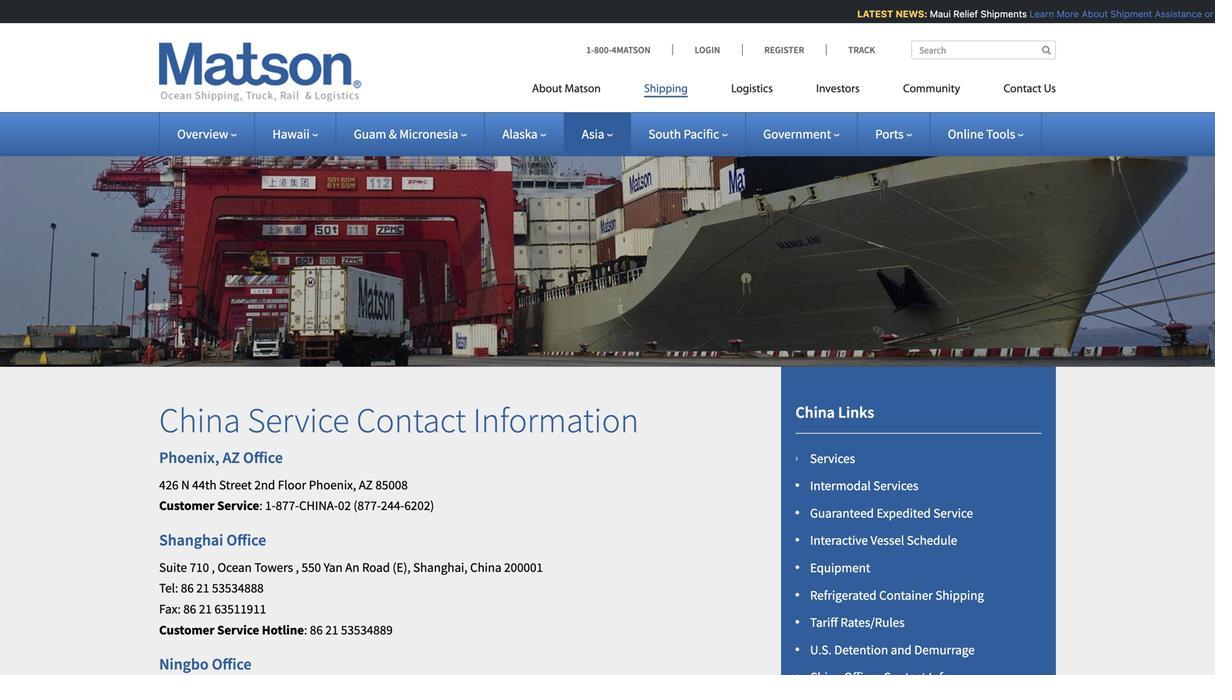 Task type: describe. For each thing, give the bounding box(es) containing it.
vessel
[[871, 532, 905, 549]]

az inside 426 n 44th street 2nd floor phoenix, az 85008 customer service : 1-877-china-02 (877-244-6202)
[[359, 477, 373, 493]]

floor
[[278, 477, 306, 493]]

interactive vessel schedule link
[[811, 532, 958, 549]]

us
[[1045, 84, 1057, 95]]

85008
[[376, 477, 408, 493]]

china for china links
[[796, 402, 835, 422]]

800-
[[594, 44, 612, 56]]

information
[[473, 398, 639, 442]]

hotline
[[262, 622, 304, 638]]

shipments
[[977, 8, 1023, 19]]

china-
[[299, 498, 338, 514]]

tel:
[[159, 580, 178, 596]]

more
[[1053, 8, 1075, 19]]

guam & micronesia link
[[354, 126, 467, 142]]

customer inside 426 n 44th street 2nd floor phoenix, az 85008 customer service : 1-877-china-02 (877-244-6202)
[[159, 498, 215, 514]]

register link
[[742, 44, 826, 56]]

latest
[[853, 8, 889, 19]]

search image
[[1043, 45, 1052, 55]]

customer inside suite 710 , ocean towers , 550 yan an road (e), shanghai, china 200001 tel: 86 21 53534888 fax: 86 21 63511911 customer service hotline : 86 21 53534889
[[159, 622, 215, 638]]

towers
[[255, 559, 293, 576]]

877-
[[276, 498, 299, 514]]

overview link
[[177, 126, 237, 142]]

china links
[[796, 402, 875, 422]]

service up floor
[[248, 398, 350, 442]]

shanghai
[[159, 530, 223, 550]]

0 vertical spatial 21
[[197, 580, 209, 596]]

tariff rates/rules link
[[811, 614, 905, 631]]

office for shanghai office
[[227, 530, 266, 550]]

micronesia
[[400, 126, 459, 142]]

1 vertical spatial 21
[[199, 601, 212, 617]]

0 vertical spatial about
[[1078, 8, 1104, 19]]

: inside suite 710 , ocean towers , 550 yan an road (e), shanghai, china 200001 tel: 86 21 53534888 fax: 86 21 63511911 customer service hotline : 86 21 53534889
[[304, 622, 307, 638]]

0 horizontal spatial contact
[[356, 398, 466, 442]]

phoenix, inside 426 n 44th street 2nd floor phoenix, az 85008 customer service : 1-877-china-02 (877-244-6202)
[[309, 477, 356, 493]]

learn more about shipment assistance or c link
[[1026, 8, 1216, 19]]

relief
[[949, 8, 974, 19]]

guaranteed expedited service link
[[811, 505, 974, 521]]

logistics
[[732, 84, 773, 95]]

south pacific
[[649, 126, 720, 142]]

contact inside top menu navigation
[[1004, 84, 1042, 95]]

refrigerated container shipping link
[[811, 587, 985, 603]]

schedule
[[907, 532, 958, 549]]

hawaii
[[273, 126, 310, 142]]

intermodal services link
[[811, 478, 919, 494]]

china links section
[[763, 367, 1075, 675]]

online tools link
[[948, 126, 1025, 142]]

6202)
[[405, 498, 434, 514]]

online
[[948, 126, 984, 142]]

ports
[[876, 126, 904, 142]]

guam
[[354, 126, 387, 142]]

login link
[[673, 44, 742, 56]]

track
[[849, 44, 876, 56]]

south
[[649, 126, 681, 142]]

u.s.
[[811, 642, 832, 658]]

4matson
[[612, 44, 651, 56]]

learn
[[1026, 8, 1050, 19]]

intermodal services
[[811, 478, 919, 494]]

hawaii link
[[273, 126, 319, 142]]

1- inside 426 n 44th street 2nd floor phoenix, az 85008 customer service : 1-877-china-02 (877-244-6202)
[[265, 498, 276, 514]]

links
[[839, 402, 875, 422]]

rates/rules
[[841, 614, 905, 631]]

shipping link
[[623, 76, 710, 106]]

online tools
[[948, 126, 1016, 142]]

2 , from the left
[[296, 559, 299, 576]]

equipment link
[[811, 560, 871, 576]]

1 vertical spatial services
[[874, 478, 919, 494]]

2nd
[[255, 477, 275, 493]]

investors link
[[795, 76, 882, 106]]

top menu navigation
[[532, 76, 1057, 106]]

(e),
[[393, 559, 411, 576]]

ports link
[[876, 126, 913, 142]]

register
[[765, 44, 805, 56]]

pacific
[[684, 126, 720, 142]]

office for ningbo office
[[212, 654, 252, 674]]

alaska link
[[503, 126, 547, 142]]

contact us
[[1004, 84, 1057, 95]]

an
[[345, 559, 360, 576]]

assistance
[[1151, 8, 1198, 19]]

(877-
[[354, 498, 381, 514]]

government
[[764, 126, 832, 142]]

matson
[[565, 84, 601, 95]]

shanghai,
[[413, 559, 468, 576]]



Task type: locate. For each thing, give the bounding box(es) containing it.
az up street
[[223, 448, 240, 467]]

guaranteed
[[811, 505, 874, 521]]

200001
[[504, 559, 543, 576]]

china inside section
[[796, 402, 835, 422]]

customer down n on the left bottom of the page
[[159, 498, 215, 514]]

1 horizontal spatial shipping
[[936, 587, 985, 603]]

0 vertical spatial shipping
[[645, 84, 688, 95]]

community link
[[882, 76, 982, 106]]

2 vertical spatial 21
[[326, 622, 339, 638]]

2 vertical spatial office
[[212, 654, 252, 674]]

refrigerated
[[811, 587, 877, 603]]

1-
[[587, 44, 595, 56], [265, 498, 276, 514]]

1 horizontal spatial 1-
[[587, 44, 595, 56]]

and
[[891, 642, 912, 658]]

customer
[[159, 498, 215, 514], [159, 622, 215, 638]]

u.s. detention and demurrage
[[811, 642, 975, 658]]

demurrage
[[915, 642, 975, 658]]

1- up matson
[[587, 44, 595, 56]]

blue matson logo with ocean, shipping, truck, rail and logistics written beneath it. image
[[159, 43, 362, 102]]

0 horizontal spatial ,
[[212, 559, 215, 576]]

1 horizontal spatial about
[[1078, 8, 1104, 19]]

phoenix, az office
[[159, 448, 283, 467]]

: down '2nd'
[[259, 498, 263, 514]]

interactive vessel schedule
[[811, 532, 958, 549]]

0 horizontal spatial about
[[532, 84, 563, 95]]

2 horizontal spatial china
[[796, 402, 835, 422]]

fax:
[[159, 601, 181, 617]]

1 vertical spatial shipping
[[936, 587, 985, 603]]

1 horizontal spatial services
[[874, 478, 919, 494]]

0 vertical spatial contact
[[1004, 84, 1042, 95]]

,
[[212, 559, 215, 576], [296, 559, 299, 576]]

63511911
[[215, 601, 266, 617]]

1 vertical spatial phoenix,
[[309, 477, 356, 493]]

asia link
[[582, 126, 613, 142]]

1 vertical spatial about
[[532, 84, 563, 95]]

about left matson
[[532, 84, 563, 95]]

service inside suite 710 , ocean towers , 550 yan an road (e), shanghai, china 200001 tel: 86 21 53534888 fax: 86 21 63511911 customer service hotline : 86 21 53534889
[[217, 622, 259, 638]]

tariff
[[811, 614, 838, 631]]

guaranteed expedited service
[[811, 505, 974, 521]]

az
[[223, 448, 240, 467], [359, 477, 373, 493]]

phoenix, up 02
[[309, 477, 356, 493]]

0 horizontal spatial shipping
[[645, 84, 688, 95]]

phoenix,
[[159, 448, 219, 467], [309, 477, 356, 493]]

1 vertical spatial office
[[227, 530, 266, 550]]

550
[[302, 559, 321, 576]]

latest news: maui relief shipments learn more about shipment assistance or c
[[853, 8, 1216, 19]]

china for china service contact information
[[159, 398, 241, 442]]

0 vertical spatial az
[[223, 448, 240, 467]]

suite 710 , ocean towers , 550 yan an road (e), shanghai, china 200001 tel: 86 21 53534888 fax: 86 21 63511911 customer service hotline : 86 21 53534889
[[159, 559, 543, 638]]

phoenix, up n on the left bottom of the page
[[159, 448, 219, 467]]

shanghai office
[[159, 530, 266, 550]]

contact us link
[[982, 76, 1057, 106]]

yan
[[324, 559, 343, 576]]

2 vertical spatial 86
[[310, 622, 323, 638]]

suite
[[159, 559, 187, 576]]

china left links
[[796, 402, 835, 422]]

service down 63511911
[[217, 622, 259, 638]]

office right the ningbo
[[212, 654, 252, 674]]

az up the (877- on the left of the page
[[359, 477, 373, 493]]

service inside 426 n 44th street 2nd floor phoenix, az 85008 customer service : 1-877-china-02 (877-244-6202)
[[217, 498, 259, 514]]

21 left 63511911
[[199, 601, 212, 617]]

1-800-4matson
[[587, 44, 651, 56]]

0 vertical spatial services
[[811, 450, 856, 467]]

logistics link
[[710, 76, 795, 106]]

about matson link
[[532, 76, 623, 106]]

1 vertical spatial contact
[[356, 398, 466, 442]]

44th
[[192, 477, 217, 493]]

overview
[[177, 126, 228, 142]]

contact up 85008
[[356, 398, 466, 442]]

244-
[[381, 498, 405, 514]]

south pacific link
[[649, 126, 728, 142]]

86 right tel:
[[181, 580, 194, 596]]

u.s. detention and demurrage link
[[811, 642, 975, 658]]

china
[[159, 398, 241, 442], [796, 402, 835, 422], [470, 559, 502, 576]]

community
[[904, 84, 961, 95]]

detention
[[835, 642, 889, 658]]

about right more
[[1078, 8, 1104, 19]]

: left 53534889
[[304, 622, 307, 638]]

ningbo
[[159, 654, 209, 674]]

1 vertical spatial 1-
[[265, 498, 276, 514]]

office up ocean
[[227, 530, 266, 550]]

0 vertical spatial office
[[243, 448, 283, 467]]

426
[[159, 477, 179, 493]]

shipping inside shipping link
[[645, 84, 688, 95]]

news:
[[892, 8, 923, 19]]

china up phoenix, az office
[[159, 398, 241, 442]]

tariff rates/rules
[[811, 614, 905, 631]]

21 down 710 on the bottom of page
[[197, 580, 209, 596]]

1- down '2nd'
[[265, 498, 276, 514]]

guam & micronesia
[[354, 126, 459, 142]]

expedited
[[877, 505, 931, 521]]

1 horizontal spatial china
[[470, 559, 502, 576]]

0 horizontal spatial 1-
[[265, 498, 276, 514]]

shipping inside china links section
[[936, 587, 985, 603]]

matson containership manulani at terminal preparing to ship from china. image
[[0, 133, 1216, 367]]

services up the guaranteed expedited service
[[874, 478, 919, 494]]

china left '200001'
[[470, 559, 502, 576]]

0 horizontal spatial services
[[811, 450, 856, 467]]

service
[[248, 398, 350, 442], [217, 498, 259, 514], [934, 505, 974, 521], [217, 622, 259, 638]]

0 vertical spatial :
[[259, 498, 263, 514]]

53534889
[[341, 622, 393, 638]]

0 vertical spatial phoenix,
[[159, 448, 219, 467]]

road
[[362, 559, 390, 576]]

shipping right container on the bottom of the page
[[936, 587, 985, 603]]

container
[[880, 587, 933, 603]]

equipment
[[811, 560, 871, 576]]

tools
[[987, 126, 1016, 142]]

intermodal
[[811, 478, 871, 494]]

, left 550
[[296, 559, 299, 576]]

government link
[[764, 126, 840, 142]]

or
[[1201, 8, 1210, 19]]

1 horizontal spatial :
[[304, 622, 307, 638]]

contact left us
[[1004, 84, 1042, 95]]

2 customer from the top
[[159, 622, 215, 638]]

21 left 53534889
[[326, 622, 339, 638]]

None search field
[[912, 41, 1057, 59]]

&
[[389, 126, 397, 142]]

1 , from the left
[[212, 559, 215, 576]]

0 horizontal spatial az
[[223, 448, 240, 467]]

0 vertical spatial customer
[[159, 498, 215, 514]]

1 horizontal spatial phoenix,
[[309, 477, 356, 493]]

about matson
[[532, 84, 601, 95]]

customer down fax:
[[159, 622, 215, 638]]

office up '2nd'
[[243, 448, 283, 467]]

86 right hotline
[[310, 622, 323, 638]]

service inside china links section
[[934, 505, 974, 521]]

china inside suite 710 , ocean towers , 550 yan an road (e), shanghai, china 200001 tel: 86 21 53534888 fax: 86 21 63511911 customer service hotline : 86 21 53534889
[[470, 559, 502, 576]]

1 vertical spatial 86
[[183, 601, 196, 617]]

1 horizontal spatial contact
[[1004, 84, 1042, 95]]

ocean
[[218, 559, 252, 576]]

21
[[197, 580, 209, 596], [199, 601, 212, 617], [326, 622, 339, 638]]

1 horizontal spatial ,
[[296, 559, 299, 576]]

02
[[338, 498, 351, 514]]

service up schedule
[[934, 505, 974, 521]]

shipping up south
[[645, 84, 688, 95]]

service down street
[[217, 498, 259, 514]]

1 horizontal spatial az
[[359, 477, 373, 493]]

0 vertical spatial 1-
[[587, 44, 595, 56]]

, right 710 on the bottom of page
[[212, 559, 215, 576]]

0 vertical spatial 86
[[181, 580, 194, 596]]

1 vertical spatial az
[[359, 477, 373, 493]]

ningbo office
[[159, 654, 252, 674]]

1 vertical spatial customer
[[159, 622, 215, 638]]

: inside 426 n 44th street 2nd floor phoenix, az 85008 customer service : 1-877-china-02 (877-244-6202)
[[259, 498, 263, 514]]

alaska
[[503, 126, 538, 142]]

c
[[1212, 8, 1216, 19]]

0 horizontal spatial phoenix,
[[159, 448, 219, 467]]

Search search field
[[912, 41, 1057, 59]]

0 horizontal spatial :
[[259, 498, 263, 514]]

services link
[[811, 450, 856, 467]]

86 right fax:
[[183, 601, 196, 617]]

services up intermodal
[[811, 450, 856, 467]]

interactive
[[811, 532, 868, 549]]

86
[[181, 580, 194, 596], [183, 601, 196, 617], [310, 622, 323, 638]]

1 vertical spatial :
[[304, 622, 307, 638]]

china service contact information
[[159, 398, 639, 442]]

track link
[[826, 44, 876, 56]]

about inside top menu navigation
[[532, 84, 563, 95]]

1 customer from the top
[[159, 498, 215, 514]]

investors
[[817, 84, 860, 95]]

0 horizontal spatial china
[[159, 398, 241, 442]]

maui
[[926, 8, 947, 19]]



Task type: vqa. For each thing, say whether or not it's contained in the screenshot.
426
yes



